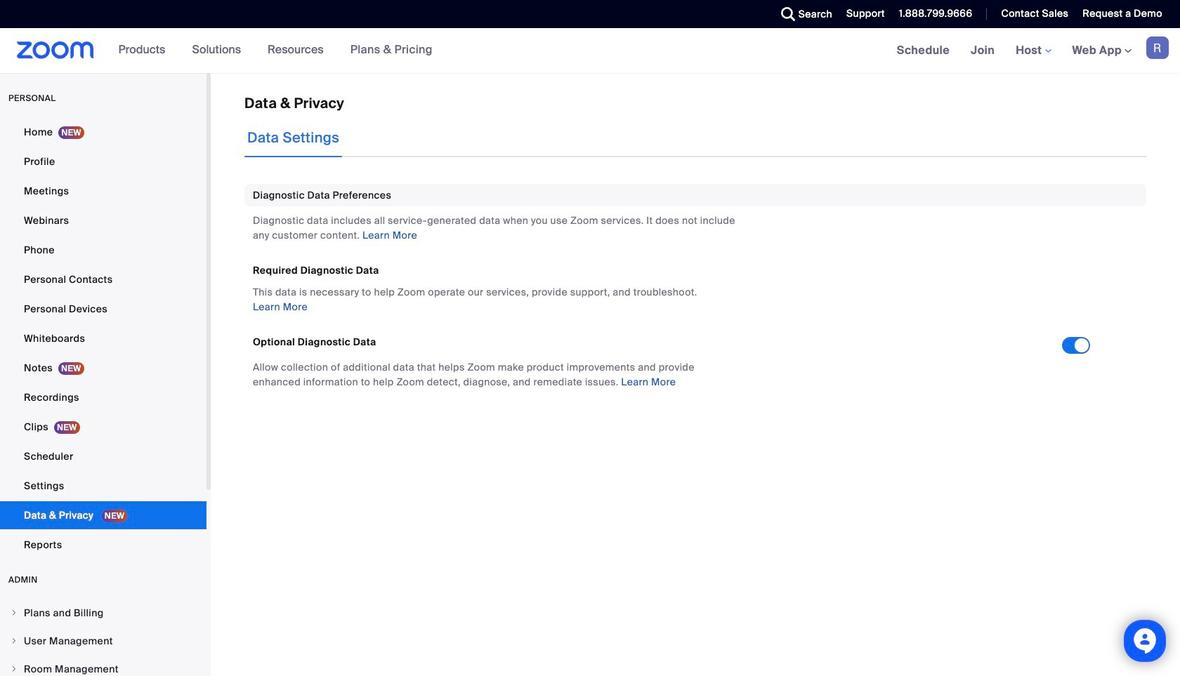 Task type: describe. For each thing, give the bounding box(es) containing it.
right image
[[10, 637, 18, 646]]

personal menu menu
[[0, 118, 207, 561]]

2 menu item from the top
[[0, 628, 207, 655]]

1 menu item from the top
[[0, 600, 207, 627]]



Task type: locate. For each thing, give the bounding box(es) containing it.
tab
[[245, 118, 342, 157]]

0 vertical spatial right image
[[10, 609, 18, 618]]

3 menu item from the top
[[0, 656, 207, 677]]

right image
[[10, 609, 18, 618], [10, 665, 18, 674]]

0 vertical spatial menu item
[[0, 600, 207, 627]]

right image for 3rd menu item from the bottom
[[10, 609, 18, 618]]

2 vertical spatial menu item
[[0, 656, 207, 677]]

admin menu menu
[[0, 600, 207, 677]]

1 vertical spatial right image
[[10, 665, 18, 674]]

profile picture image
[[1147, 37, 1169, 59]]

product information navigation
[[108, 28, 443, 73]]

right image down right image
[[10, 665, 18, 674]]

banner
[[0, 28, 1181, 74]]

meetings navigation
[[887, 28, 1181, 74]]

menu item
[[0, 600, 207, 627], [0, 628, 207, 655], [0, 656, 207, 677]]

zoom logo image
[[17, 41, 94, 59]]

right image for third menu item
[[10, 665, 18, 674]]

1 right image from the top
[[10, 609, 18, 618]]

2 right image from the top
[[10, 665, 18, 674]]

right image up right image
[[10, 609, 18, 618]]

1 vertical spatial menu item
[[0, 628, 207, 655]]



Task type: vqa. For each thing, say whether or not it's contained in the screenshot.
Event Branding EVENT
no



